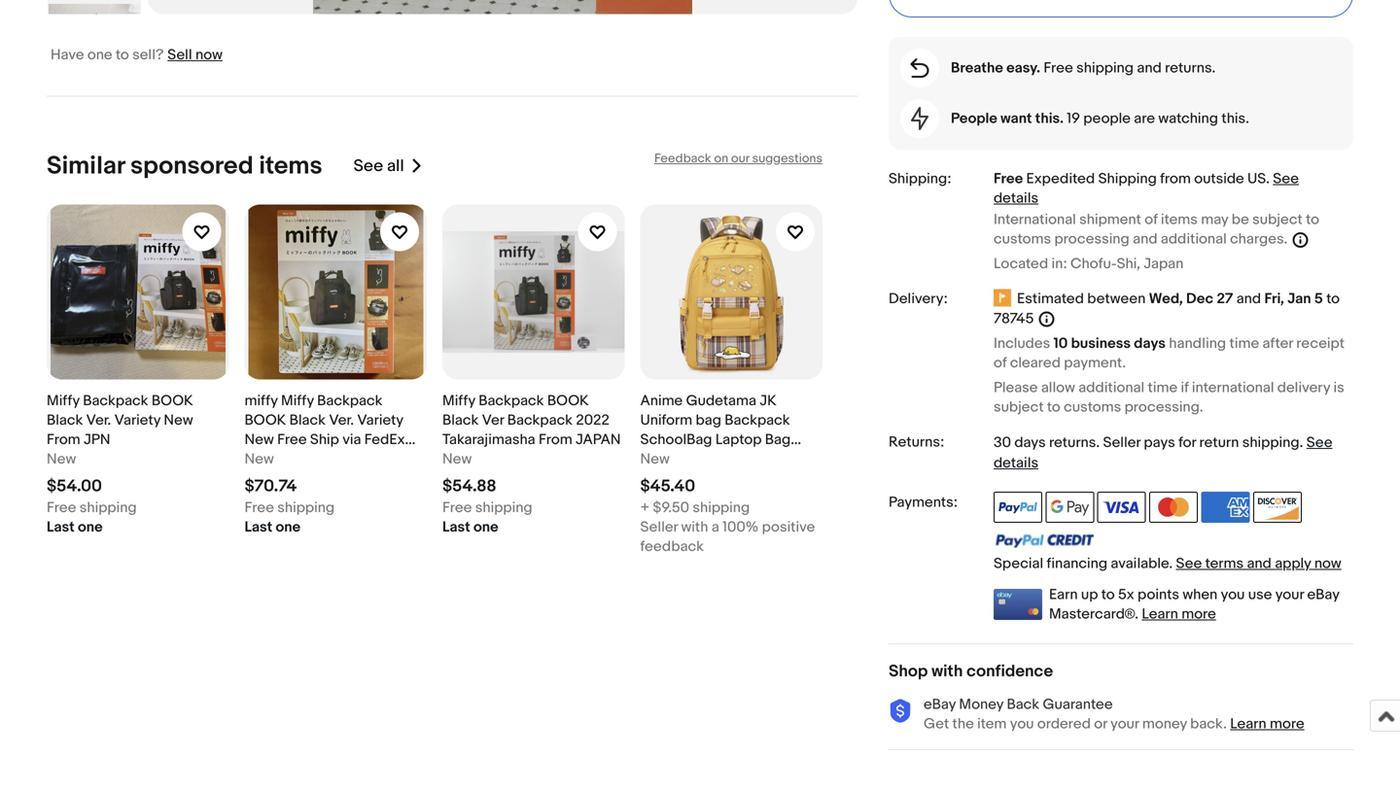 Task type: describe. For each thing, give the bounding box(es) containing it.
$45.40
[[640, 477, 695, 497]]

last one text field for $54.88
[[442, 518, 498, 537]]

breathe
[[951, 59, 1003, 77]]

5x
[[1118, 586, 1134, 604]]

a
[[712, 519, 719, 536]]

customs inside international shipment of items may be subject to customs processing and additional charges.
[[994, 231, 1051, 248]]

feedback on our suggestions
[[654, 151, 823, 166]]

between
[[1087, 290, 1146, 308]]

0 horizontal spatial learn more link
[[1142, 606, 1216, 623]]

see down delivery
[[1306, 434, 1332, 451]]

similar
[[47, 151, 125, 181]]

from inside 'miffy backpack book black ver backpack 2022 takarajimasha from japan new $54.88 free shipping last one'
[[539, 431, 572, 449]]

returns:
[[889, 433, 944, 451]]

shipping
[[1098, 170, 1157, 188]]

one inside 'miffy backpack book black ver backpack 2022 takarajimasha from japan new $54.88 free shipping last one'
[[474, 519, 498, 536]]

gift
[[711, 451, 737, 468]]

0 horizontal spatial items
[[259, 151, 322, 181]]

1 vertical spatial more
[[1270, 715, 1304, 733]]

book for $54.88
[[547, 392, 589, 410]]

30
[[994, 434, 1011, 451]]

details for first see details link from the bottom
[[994, 454, 1038, 472]]

dec
[[1186, 290, 1213, 308]]

miffy for new
[[442, 392, 475, 410]]

New text field
[[640, 450, 670, 469]]

2 see details from the top
[[994, 434, 1332, 472]]

includes 10 business days
[[994, 335, 1166, 352]]

0 vertical spatial more
[[1181, 606, 1216, 623]]

the
[[952, 715, 974, 733]]

anime gudetama jk uniform bag backpack schoolbag  laptop bag travel bag gift
[[640, 392, 791, 468]]

mastercard®.
[[1049, 606, 1139, 623]]

use
[[1248, 586, 1272, 604]]

free inside miffy miffy backpack book black ver. variety new free ship via fedex from japan
[[277, 431, 307, 449]]

78745
[[994, 310, 1034, 327]]

jan
[[1287, 290, 1311, 308]]

new text field for $70.74
[[245, 450, 274, 469]]

shipping inside new $70.74 free shipping last one
[[277, 499, 335, 517]]

Free shipping text field
[[442, 498, 532, 518]]

guarantee
[[1043, 696, 1113, 714]]

processing
[[1054, 231, 1130, 248]]

outside
[[1194, 170, 1244, 188]]

free right easy.
[[1044, 59, 1073, 77]]

anime
[[640, 392, 683, 410]]

fedex
[[364, 431, 405, 449]]

be
[[1232, 211, 1249, 229]]

additional inside please allow additional time if international delivery is subject to customs processing.
[[1079, 379, 1144, 396]]

black for $54.00
[[47, 412, 83, 429]]

easy.
[[1006, 59, 1040, 77]]

if
[[1181, 379, 1189, 396]]

$45.40 text field
[[640, 477, 695, 497]]

are
[[1134, 110, 1155, 128]]

last inside new $70.74 free shipping last one
[[245, 519, 272, 536]]

100%
[[723, 519, 759, 536]]

all
[[387, 156, 404, 177]]

uniform
[[640, 412, 692, 429]]

ordered
[[1037, 715, 1091, 733]]

2 vertical spatial with details__icon image
[[889, 700, 912, 724]]

see left all
[[353, 156, 383, 177]]

time inside please allow additional time if international delivery is subject to customs processing.
[[1148, 379, 1177, 396]]

special
[[994, 555, 1043, 572]]

2 see details link from the top
[[994, 434, 1332, 472]]

new $70.74 free shipping last one
[[245, 451, 335, 536]]

new inside new $45.40 + $9.50 shipping seller with a 100% positive feedback
[[640, 451, 670, 468]]

free shipping text field for $70.74
[[245, 498, 335, 518]]

0 horizontal spatial you
[[1010, 715, 1034, 733]]

$70.74 text field
[[245, 477, 297, 497]]

0 horizontal spatial your
[[1110, 715, 1139, 733]]

2022
[[576, 412, 610, 429]]

1 vertical spatial ebay
[[924, 696, 956, 714]]

shipping up people
[[1076, 59, 1134, 77]]

shipping inside miffy backpack book black ver. variety new from jpn new $54.00 free shipping last one
[[79, 499, 137, 517]]

last one text field for free
[[47, 518, 103, 537]]

27
[[1217, 290, 1233, 308]]

0 horizontal spatial days
[[1014, 434, 1046, 451]]

back
[[1007, 696, 1039, 714]]

people
[[951, 110, 997, 128]]

feedback on our suggestions link
[[654, 151, 823, 166]]

and inside international shipment of items may be subject to customs processing and additional charges.
[[1133, 231, 1157, 248]]

See all text field
[[353, 156, 404, 177]]

black inside miffy miffy backpack book black ver. variety new free ship via fedex from japan
[[289, 412, 326, 429]]

to inside international shipment of items may be subject to customs processing and additional charges.
[[1306, 211, 1319, 229]]

sponsored
[[130, 151, 253, 181]]

schoolbag
[[640, 431, 712, 449]]

sell?
[[132, 46, 164, 64]]

located
[[994, 255, 1048, 273]]

suggestions
[[752, 151, 823, 166]]

us
[[1247, 170, 1266, 188]]

returns
[[1049, 434, 1096, 451]]

1 vertical spatial now
[[1314, 555, 1341, 572]]

and left returns.
[[1137, 59, 1162, 77]]

sell now link
[[168, 46, 223, 64]]

details for 2nd see details link from the bottom of the page
[[994, 190, 1038, 207]]

earn
[[1049, 586, 1078, 604]]

watching
[[1158, 110, 1218, 128]]

ver. inside miffy backpack book black ver. variety new from jpn new $54.00 free shipping last one
[[86, 412, 111, 429]]

receipt
[[1296, 335, 1345, 352]]

is
[[1333, 379, 1344, 396]]

10
[[1053, 335, 1068, 352]]

confidence
[[967, 662, 1053, 682]]

new inside new $70.74 free shipping last one
[[245, 451, 274, 468]]

get
[[924, 715, 949, 733]]

estimated between wed, dec 27 and fri, jan 5 to 78745
[[994, 290, 1340, 327]]

with inside new $45.40 + $9.50 shipping seller with a 100% positive feedback
[[681, 519, 708, 536]]

feedback
[[654, 151, 711, 166]]

returns.
[[1165, 59, 1216, 77]]

additional inside international shipment of items may be subject to customs processing and additional charges.
[[1161, 231, 1227, 248]]

one inside miffy backpack book black ver. variety new from jpn new $54.00 free shipping last one
[[78, 519, 103, 536]]

30 days returns . seller pays for return shipping .
[[994, 434, 1306, 451]]

1 horizontal spatial japan
[[1144, 255, 1184, 273]]

ver. inside miffy miffy backpack book black ver. variety new free ship via fedex from japan
[[329, 412, 354, 429]]

breathe easy. free shipping and returns.
[[951, 59, 1216, 77]]

or
[[1094, 715, 1107, 733]]

2 this. from the left
[[1221, 110, 1249, 128]]

Last one text field
[[245, 518, 301, 537]]

allow
[[1041, 379, 1075, 396]]

ver
[[482, 412, 504, 429]]

5
[[1314, 290, 1323, 308]]

$54.88 text field
[[442, 477, 496, 497]]

for
[[1178, 434, 1196, 451]]

japan inside miffy miffy backpack book black ver. variety new free ship via fedex from japan
[[279, 451, 319, 468]]

when
[[1183, 586, 1218, 604]]

0 vertical spatial now
[[195, 46, 223, 64]]

master card image
[[1149, 492, 1198, 523]]

0 horizontal spatial learn more
[[1142, 606, 1216, 623]]

shop
[[889, 662, 928, 682]]

pays
[[1144, 434, 1175, 451]]

2 horizontal spatial .
[[1300, 434, 1303, 451]]

google pay image
[[1046, 492, 1094, 523]]

1 see details from the top
[[994, 170, 1299, 207]]

see terms and apply now link
[[1176, 555, 1341, 572]]

international
[[994, 211, 1076, 229]]

takarajimasha
[[442, 431, 535, 449]]

free shipping text field for $54.00
[[47, 498, 137, 518]]

wed,
[[1149, 290, 1183, 308]]

to inside estimated between wed, dec 27 and fri, jan 5 to 78745
[[1326, 290, 1340, 308]]

1 horizontal spatial with
[[932, 662, 963, 682]]

japan
[[576, 431, 621, 449]]

to left sell?
[[116, 46, 129, 64]]

miffy
[[245, 392, 278, 410]]

expedited
[[1026, 170, 1095, 188]]

shipment
[[1079, 211, 1141, 229]]

1 this. from the left
[[1035, 110, 1064, 128]]

ebay money back guarantee
[[924, 696, 1113, 714]]



Task type: locate. For each thing, give the bounding box(es) containing it.
+
[[640, 499, 650, 517]]

details up international
[[994, 190, 1038, 207]]

Last one text field
[[47, 518, 103, 537], [442, 518, 498, 537]]

1 horizontal spatial .
[[1266, 170, 1270, 188]]

1 horizontal spatial learn more
[[1230, 715, 1304, 733]]

item
[[977, 715, 1007, 733]]

miffy backpack book black ver backpack 2022 takarajimasha from japan new $54.88 free shipping last one
[[442, 392, 621, 536]]

on
[[714, 151, 728, 166]]

your right "or" on the right bottom
[[1110, 715, 1139, 733]]

backpack up via
[[317, 392, 383, 410]]

0 horizontal spatial variety
[[114, 412, 160, 429]]

bag right laptop in the bottom right of the page
[[765, 431, 791, 449]]

customs inside please allow additional time if international delivery is subject to customs processing.
[[1064, 398, 1121, 416]]

1 horizontal spatial this.
[[1221, 110, 1249, 128]]

details down the 30
[[994, 454, 1038, 472]]

delivery alert flag image
[[994, 289, 1017, 309]]

0 vertical spatial customs
[[994, 231, 1051, 248]]

new text field for $54.88
[[442, 450, 472, 469]]

ebay up "get" on the right bottom
[[924, 696, 956, 714]]

miffy up $54.00 text box
[[47, 392, 80, 410]]

free down $54.00
[[47, 499, 76, 517]]

time up processing.
[[1148, 379, 1177, 396]]

free inside miffy backpack book black ver. variety new from jpn new $54.00 free shipping last one
[[47, 499, 76, 517]]

1 horizontal spatial miffy
[[281, 392, 314, 410]]

. right "outside"
[[1266, 170, 1270, 188]]

0 horizontal spatial seller
[[640, 519, 678, 536]]

paypal image
[[994, 492, 1042, 523]]

includes
[[994, 335, 1050, 352]]

subject inside international shipment of items may be subject to customs processing and additional charges.
[[1252, 211, 1303, 229]]

1 vertical spatial subject
[[994, 398, 1044, 416]]

1 horizontal spatial black
[[289, 412, 326, 429]]

1 vertical spatial with
[[932, 662, 963, 682]]

1 vertical spatial seller
[[640, 519, 678, 536]]

1 vertical spatial of
[[994, 354, 1007, 372]]

last down $54.00
[[47, 519, 75, 536]]

with details__icon image for people
[[911, 107, 928, 130]]

see details up international shipment of items may be subject to customs processing and additional charges.
[[994, 170, 1299, 207]]

1 horizontal spatial variety
[[357, 412, 403, 429]]

chofu-
[[1070, 255, 1117, 273]]

2 horizontal spatial black
[[442, 412, 479, 429]]

gudetama
[[686, 392, 756, 410]]

miffy for $54.00
[[47, 392, 80, 410]]

new text field up $70.74 text field
[[245, 450, 274, 469]]

1 vertical spatial items
[[1161, 211, 1198, 229]]

of inside handling time after receipt of cleared payment.
[[994, 354, 1007, 372]]

free up last one text box
[[245, 499, 274, 517]]

2 last one text field from the left
[[442, 518, 498, 537]]

of inside international shipment of items may be subject to customs processing and additional charges.
[[1145, 211, 1158, 229]]

0 vertical spatial time
[[1229, 335, 1259, 352]]

your right use
[[1275, 586, 1304, 604]]

1 vertical spatial japan
[[279, 451, 319, 468]]

3 new text field from the left
[[442, 450, 472, 469]]

shipping up a
[[693, 499, 750, 517]]

money
[[1142, 715, 1187, 733]]

1 last from the left
[[47, 519, 75, 536]]

similar sponsored items
[[47, 151, 322, 181]]

$54.88
[[442, 477, 496, 497]]

paypal credit image
[[994, 533, 1095, 549]]

learn more down points
[[1142, 606, 1216, 623]]

2 new text field from the left
[[245, 450, 274, 469]]

learn more
[[1142, 606, 1216, 623], [1230, 715, 1304, 733]]

may
[[1201, 211, 1228, 229]]

miffy inside miffy miffy backpack book black ver. variety new free ship via fedex from japan
[[281, 392, 314, 410]]

0 horizontal spatial book
[[152, 392, 193, 410]]

miffy inside 'miffy backpack book black ver backpack 2022 takarajimasha from japan new $54.88 free shipping last one'
[[442, 392, 475, 410]]

new $45.40 + $9.50 shipping seller with a 100% positive feedback
[[640, 451, 818, 556]]

1 horizontal spatial subject
[[1252, 211, 1303, 229]]

items inside international shipment of items may be subject to customs processing and additional charges.
[[1161, 211, 1198, 229]]

and right the 27
[[1236, 290, 1261, 308]]

from up $70.74 text field
[[245, 451, 275, 468]]

1 horizontal spatial days
[[1134, 335, 1166, 352]]

new text field for $54.00
[[47, 450, 76, 469]]

in:
[[1051, 255, 1067, 273]]

black for new
[[442, 412, 479, 429]]

payment.
[[1064, 354, 1126, 372]]

and
[[1137, 59, 1162, 77], [1133, 231, 1157, 248], [1236, 290, 1261, 308], [1247, 555, 1272, 572]]

1 vertical spatial customs
[[1064, 398, 1121, 416]]

2 from from the left
[[539, 431, 572, 449]]

one inside new $70.74 free shipping last one
[[276, 519, 301, 536]]

with details__icon image for breathe
[[911, 58, 929, 78]]

1 vertical spatial time
[[1148, 379, 1177, 396]]

terms
[[1205, 555, 1244, 572]]

learn more right back.
[[1230, 715, 1304, 733]]

one right have
[[87, 46, 112, 64]]

0 horizontal spatial subject
[[994, 398, 1044, 416]]

3 last from the left
[[442, 519, 470, 536]]

last inside miffy backpack book black ver. variety new from jpn new $54.00 free shipping last one
[[47, 519, 75, 536]]

0 vertical spatial days
[[1134, 335, 1166, 352]]

miffy up the takarajimasha
[[442, 392, 475, 410]]

free inside 'miffy backpack book black ver backpack 2022 takarajimasha from japan new $54.88 free shipping last one'
[[442, 499, 472, 517]]

backpack
[[83, 392, 148, 410], [317, 392, 383, 410], [479, 392, 544, 410], [507, 412, 573, 429], [725, 412, 790, 429]]

additional down may
[[1161, 231, 1227, 248]]

people want this. 19 people are watching this.
[[951, 110, 1249, 128]]

additional down payment.
[[1079, 379, 1144, 396]]

1 horizontal spatial you
[[1221, 586, 1245, 604]]

1 vertical spatial days
[[1014, 434, 1046, 451]]

last
[[47, 519, 75, 536], [245, 519, 272, 536], [442, 519, 470, 536]]

located in: chofu-shi, japan
[[994, 255, 1184, 273]]

seller
[[1103, 434, 1141, 451], [640, 519, 678, 536]]

0 vertical spatial from
[[1160, 170, 1191, 188]]

1 ver. from the left
[[86, 412, 111, 429]]

days right the 30
[[1014, 434, 1046, 451]]

0 vertical spatial with
[[681, 519, 708, 536]]

0 horizontal spatial black
[[47, 412, 83, 429]]

people
[[1083, 110, 1131, 128]]

free inside new $70.74 free shipping last one
[[245, 499, 274, 517]]

sell
[[168, 46, 192, 64]]

learn more link down points
[[1142, 606, 1216, 623]]

1 horizontal spatial bag
[[765, 431, 791, 449]]

0 vertical spatial ebay
[[1307, 586, 1339, 604]]

business
[[1071, 335, 1131, 352]]

2 free shipping text field from the left
[[245, 498, 335, 518]]

book up 2022 on the bottom of page
[[547, 392, 589, 410]]

backpack inside "anime gudetama jk uniform bag backpack schoolbag  laptop bag travel bag gift"
[[725, 412, 790, 429]]

3 miffy from the left
[[442, 392, 475, 410]]

from inside miffy backpack book black ver. variety new from jpn new $54.00 free shipping last one
[[47, 431, 80, 449]]

0 horizontal spatial ebay
[[924, 696, 956, 714]]

0 horizontal spatial from
[[245, 451, 275, 468]]

delivery
[[1277, 379, 1330, 396]]

0 vertical spatial your
[[1275, 586, 1304, 604]]

subject inside please allow additional time if international delivery is subject to customs processing.
[[994, 398, 1044, 416]]

1 miffy from the left
[[47, 392, 80, 410]]

book inside miffy backpack book black ver. variety new from jpn new $54.00 free shipping last one
[[152, 392, 193, 410]]

of right shipment
[[1145, 211, 1158, 229]]

free shipping text field down $54.00
[[47, 498, 137, 518]]

free up international
[[994, 170, 1023, 188]]

0 horizontal spatial .
[[1096, 434, 1100, 451]]

0 vertical spatial items
[[259, 151, 322, 181]]

with right shop
[[932, 662, 963, 682]]

from left the jpn
[[47, 431, 80, 449]]

0 vertical spatial learn
[[1142, 606, 1178, 623]]

0 vertical spatial learn more
[[1142, 606, 1216, 623]]

ver. up via
[[329, 412, 354, 429]]

international shipment of items may be subject to customs processing and additional charges.
[[994, 211, 1319, 248]]

and up shi, in the top of the page
[[1133, 231, 1157, 248]]

1 horizontal spatial more
[[1270, 715, 1304, 733]]

new text field up $54.88 text field
[[442, 450, 472, 469]]

2 horizontal spatial new text field
[[442, 450, 472, 469]]

1 vertical spatial learn
[[1230, 715, 1266, 733]]

you left use
[[1221, 586, 1245, 604]]

and up use
[[1247, 555, 1272, 572]]

money
[[959, 696, 1003, 714]]

. down delivery
[[1300, 434, 1303, 451]]

0 horizontal spatial now
[[195, 46, 223, 64]]

1 details from the top
[[994, 190, 1038, 207]]

shipping right return
[[1242, 434, 1300, 451]]

1 horizontal spatial ver.
[[329, 412, 354, 429]]

1 vertical spatial learn more
[[1230, 715, 1304, 733]]

0 vertical spatial bag
[[765, 431, 791, 449]]

variety inside miffy miffy backpack book black ver. variety new free ship via fedex from japan
[[357, 412, 403, 429]]

0 vertical spatial see details
[[994, 170, 1299, 207]]

1 horizontal spatial learn more link
[[1230, 715, 1304, 733]]

0 horizontal spatial learn
[[1142, 606, 1178, 623]]

customs
[[994, 231, 1051, 248], [1064, 398, 1121, 416]]

from left "outside"
[[1160, 170, 1191, 188]]

have one to sell? sell now
[[51, 46, 223, 64]]

to inside earn up to 5x points when you use your ebay mastercard®.
[[1101, 586, 1115, 604]]

+ $9.50 shipping text field
[[640, 498, 750, 518]]

points
[[1138, 586, 1179, 604]]

0 horizontal spatial of
[[994, 354, 1007, 372]]

cleared
[[1010, 354, 1061, 372]]

last inside 'miffy backpack book black ver backpack 2022 takarajimasha from japan new $54.88 free shipping last one'
[[442, 519, 470, 536]]

last down free shipping text field on the left bottom of the page
[[442, 519, 470, 536]]

0 vertical spatial subject
[[1252, 211, 1303, 229]]

now
[[195, 46, 223, 64], [1314, 555, 1341, 572]]

up
[[1081, 586, 1098, 604]]

0 horizontal spatial bag
[[682, 451, 708, 468]]

customs down allow
[[1064, 398, 1121, 416]]

black inside 'miffy backpack book black ver backpack 2022 takarajimasha from japan new $54.88 free shipping last one'
[[442, 412, 479, 429]]

fri,
[[1264, 290, 1284, 308]]

0 horizontal spatial customs
[[994, 231, 1051, 248]]

0 horizontal spatial new text field
[[47, 450, 76, 469]]

0 horizontal spatial time
[[1148, 379, 1177, 396]]

1 horizontal spatial new text field
[[245, 450, 274, 469]]

days down estimated between wed, dec 27 and fri, jan 5 to 78745
[[1134, 335, 1166, 352]]

ebay down apply
[[1307, 586, 1339, 604]]

time left after
[[1229, 335, 1259, 352]]

jk
[[760, 392, 777, 410]]

1 see details link from the top
[[994, 170, 1299, 207]]

1 horizontal spatial time
[[1229, 335, 1259, 352]]

seller left pays
[[1103, 434, 1141, 451]]

from inside miffy miffy backpack book black ver. variety new free ship via fedex from japan
[[245, 451, 275, 468]]

american express image
[[1201, 492, 1250, 523]]

bag down schoolbag
[[682, 451, 708, 468]]

see details down processing.
[[994, 434, 1332, 472]]

2 details from the top
[[994, 454, 1038, 472]]

new text field up $54.00
[[47, 450, 76, 469]]

shipping up last one text box
[[277, 499, 335, 517]]

1 horizontal spatial your
[[1275, 586, 1304, 604]]

book left miffy
[[152, 392, 193, 410]]

1 free shipping text field from the left
[[47, 498, 137, 518]]

$54.00 text field
[[47, 477, 102, 497]]

book inside miffy miffy backpack book black ver. variety new free ship via fedex from japan
[[245, 412, 286, 429]]

from left japan
[[539, 431, 572, 449]]

backpack up ver
[[479, 392, 544, 410]]

japan
[[1144, 255, 1184, 273], [279, 451, 319, 468]]

special financing available. see terms and apply now
[[994, 555, 1341, 572]]

more right back.
[[1270, 715, 1304, 733]]

1 vertical spatial your
[[1110, 715, 1139, 733]]

0 vertical spatial of
[[1145, 211, 1158, 229]]

Free shipping text field
[[47, 498, 137, 518], [245, 498, 335, 518]]

2 last from the left
[[245, 519, 272, 536]]

3 black from the left
[[442, 412, 479, 429]]

handling
[[1169, 335, 1226, 352]]

1 horizontal spatial customs
[[1064, 398, 1121, 416]]

1 horizontal spatial now
[[1314, 555, 1341, 572]]

1 from from the left
[[47, 431, 80, 449]]

ship
[[310, 431, 339, 449]]

back.
[[1190, 715, 1227, 733]]

free shipping text field down $70.74
[[245, 498, 335, 518]]

0 horizontal spatial from
[[47, 431, 80, 449]]

have
[[51, 46, 84, 64]]

free down $54.88 text field
[[442, 499, 472, 517]]

1 horizontal spatial ebay
[[1307, 586, 1339, 604]]

with
[[681, 519, 708, 536], [932, 662, 963, 682]]

last one text field down the "$54.88"
[[442, 518, 498, 537]]

1 horizontal spatial seller
[[1103, 434, 1141, 451]]

. left pays
[[1096, 434, 1100, 451]]

bag
[[696, 412, 721, 429]]

processing.
[[1124, 398, 1203, 416]]

now right the sell
[[195, 46, 223, 64]]

last one text field down $54.00
[[47, 518, 103, 537]]

1 horizontal spatial from
[[539, 431, 572, 449]]

black inside miffy backpack book black ver. variety new from jpn new $54.00 free shipping last one
[[47, 412, 83, 429]]

learn more link
[[1142, 606, 1216, 623], [1230, 715, 1304, 733]]

japan down ship
[[279, 451, 319, 468]]

New text field
[[47, 450, 76, 469], [245, 450, 274, 469], [442, 450, 472, 469]]

of down includes
[[994, 354, 1007, 372]]

one down $54.00
[[78, 519, 103, 536]]

you inside earn up to 5x points when you use your ebay mastercard®.
[[1221, 586, 1245, 604]]

2 horizontal spatial book
[[547, 392, 589, 410]]

1 new text field from the left
[[47, 450, 76, 469]]

1 variety from the left
[[114, 412, 160, 429]]

subject down please
[[994, 398, 1044, 416]]

this. left 19
[[1035, 110, 1064, 128]]

book for $54.00
[[152, 392, 193, 410]]

miffy
[[47, 392, 80, 410], [281, 392, 314, 410], [442, 392, 475, 410]]

new inside miffy miffy backpack book black ver. variety new free ship via fedex from japan
[[245, 431, 274, 449]]

see details link down processing.
[[994, 434, 1332, 472]]

Seller with a 100% positive feedback text field
[[640, 518, 823, 557]]

0 horizontal spatial this.
[[1035, 110, 1064, 128]]

one down $70.74
[[276, 519, 301, 536]]

book
[[152, 392, 193, 410], [547, 392, 589, 410], [245, 412, 286, 429]]

to inside please allow additional time if international delivery is subject to customs processing.
[[1047, 398, 1060, 416]]

1 vertical spatial details
[[994, 454, 1038, 472]]

to down allow
[[1047, 398, 1060, 416]]

now right apply
[[1314, 555, 1341, 572]]

your inside earn up to 5x points when you use your ebay mastercard®.
[[1275, 586, 1304, 604]]

2 ver. from the left
[[329, 412, 354, 429]]

variety inside miffy backpack book black ver. variety new from jpn new $54.00 free shipping last one
[[114, 412, 160, 429]]

0 vertical spatial seller
[[1103, 434, 1141, 451]]

ebay mastercard image
[[994, 589, 1042, 620]]

backpack right ver
[[507, 412, 573, 429]]

bag
[[765, 431, 791, 449], [682, 451, 708, 468]]

to right 5
[[1326, 290, 1340, 308]]

subject up charges.
[[1252, 211, 1303, 229]]

backpack down jk
[[725, 412, 790, 429]]

free expedited shipping from outside us .
[[994, 170, 1273, 188]]

miffy inside miffy backpack book black ver. variety new from jpn new $54.00 free shipping last one
[[47, 392, 80, 410]]

0 horizontal spatial additional
[[1079, 379, 1144, 396]]

with details__icon image left "people"
[[911, 107, 928, 130]]

see details link
[[994, 170, 1299, 207], [994, 434, 1332, 472]]

items left may
[[1161, 211, 1198, 229]]

to left the 5x
[[1101, 586, 1115, 604]]

time inside handling time after receipt of cleared payment.
[[1229, 335, 1259, 352]]

0 vertical spatial with details__icon image
[[911, 58, 929, 78]]

1 horizontal spatial additional
[[1161, 231, 1227, 248]]

0 horizontal spatial more
[[1181, 606, 1216, 623]]

with details__icon image left the 'breathe'
[[911, 58, 929, 78]]

2 variety from the left
[[357, 412, 403, 429]]

1 horizontal spatial items
[[1161, 211, 1198, 229]]

with details__icon image
[[911, 58, 929, 78], [911, 107, 928, 130], [889, 700, 912, 724]]

new inside 'miffy backpack book black ver backpack 2022 takarajimasha from japan new $54.88 free shipping last one'
[[442, 451, 472, 468]]

backpack inside miffy backpack book black ver. variety new from jpn new $54.00 free shipping last one
[[83, 392, 148, 410]]

please
[[994, 379, 1038, 396]]

one down free shipping text field on the left bottom of the page
[[474, 519, 498, 536]]

0 vertical spatial see details link
[[994, 170, 1299, 207]]

and inside estimated between wed, dec 27 and fri, jan 5 to 78745
[[1236, 290, 1261, 308]]

visa image
[[1097, 492, 1146, 523]]

discover image
[[1253, 492, 1302, 523]]

0 horizontal spatial last
[[47, 519, 75, 536]]

0 horizontal spatial japan
[[279, 451, 319, 468]]

0 horizontal spatial ver.
[[86, 412, 111, 429]]

free left ship
[[277, 431, 307, 449]]

shipping inside new $45.40 + $9.50 shipping seller with a 100% positive feedback
[[693, 499, 750, 517]]

backpack inside miffy miffy backpack book black ver. variety new free ship via fedex from japan
[[317, 392, 383, 410]]

subject
[[1252, 211, 1303, 229], [994, 398, 1044, 416]]

via
[[342, 431, 361, 449]]

2 miffy from the left
[[281, 392, 314, 410]]

international
[[1192, 379, 1274, 396]]

ebay inside earn up to 5x points when you use your ebay mastercard®.
[[1307, 586, 1339, 604]]

seller inside new $45.40 + $9.50 shipping seller with a 100% positive feedback
[[640, 519, 678, 536]]

our
[[731, 151, 749, 166]]

1 vertical spatial learn more link
[[1230, 715, 1304, 733]]

2 black from the left
[[289, 412, 326, 429]]

new
[[164, 412, 193, 429], [245, 431, 274, 449], [47, 451, 76, 468], [245, 451, 274, 468], [442, 451, 472, 468], [640, 451, 670, 468]]

this. right watching
[[1221, 110, 1249, 128]]

1 vertical spatial from
[[245, 451, 275, 468]]

customs down international
[[994, 231, 1051, 248]]

book down miffy
[[245, 412, 286, 429]]

1 last one text field from the left
[[47, 518, 103, 537]]

shipping inside 'miffy backpack book black ver backpack 2022 takarajimasha from japan new $54.88 free shipping last one'
[[475, 499, 532, 517]]

shipping down the "$54.88"
[[475, 499, 532, 517]]

see right 'us'
[[1273, 170, 1299, 188]]

see details link up international shipment of items may be subject to customs processing and additional charges.
[[994, 170, 1299, 207]]

1 horizontal spatial of
[[1145, 211, 1158, 229]]

see details
[[994, 170, 1299, 207], [994, 434, 1332, 472]]

black
[[47, 412, 83, 429], [289, 412, 326, 429], [442, 412, 479, 429]]

1 black from the left
[[47, 412, 83, 429]]

last down $70.74
[[245, 519, 272, 536]]

1 horizontal spatial learn
[[1230, 715, 1266, 733]]

black up ship
[[289, 412, 326, 429]]

learn more link right back.
[[1230, 715, 1304, 733]]

jpn
[[84, 431, 110, 449]]

backpack up the jpn
[[83, 392, 148, 410]]

seller down $9.50
[[640, 519, 678, 536]]

estimated
[[1017, 290, 1084, 308]]

see up when
[[1176, 555, 1202, 572]]

2 horizontal spatial last
[[442, 519, 470, 536]]

2 horizontal spatial miffy
[[442, 392, 475, 410]]

miffy right miffy
[[281, 392, 314, 410]]

learn right back.
[[1230, 715, 1266, 733]]

see all link
[[353, 151, 424, 181]]

1 vertical spatial bag
[[682, 451, 708, 468]]

1 horizontal spatial last one text field
[[442, 518, 498, 537]]

variety
[[114, 412, 160, 429], [357, 412, 403, 429]]

1 horizontal spatial book
[[245, 412, 286, 429]]

to right be
[[1306, 211, 1319, 229]]

ver. up the jpn
[[86, 412, 111, 429]]

book inside 'miffy backpack book black ver backpack 2022 takarajimasha from japan new $54.88 free shipping last one'
[[547, 392, 589, 410]]

handling time after receipt of cleared payment.
[[994, 335, 1345, 372]]

positive
[[762, 519, 815, 536]]

please allow additional time if international delivery is subject to customs processing.
[[994, 379, 1344, 416]]

1 horizontal spatial from
[[1160, 170, 1191, 188]]

earn up to 5x points when you use your ebay mastercard®.
[[1049, 586, 1339, 623]]

1 vertical spatial you
[[1010, 715, 1034, 733]]

learn down points
[[1142, 606, 1178, 623]]

1 horizontal spatial free shipping text field
[[245, 498, 335, 518]]



Task type: vqa. For each thing, say whether or not it's contained in the screenshot.
SEE ALL LINK
yes



